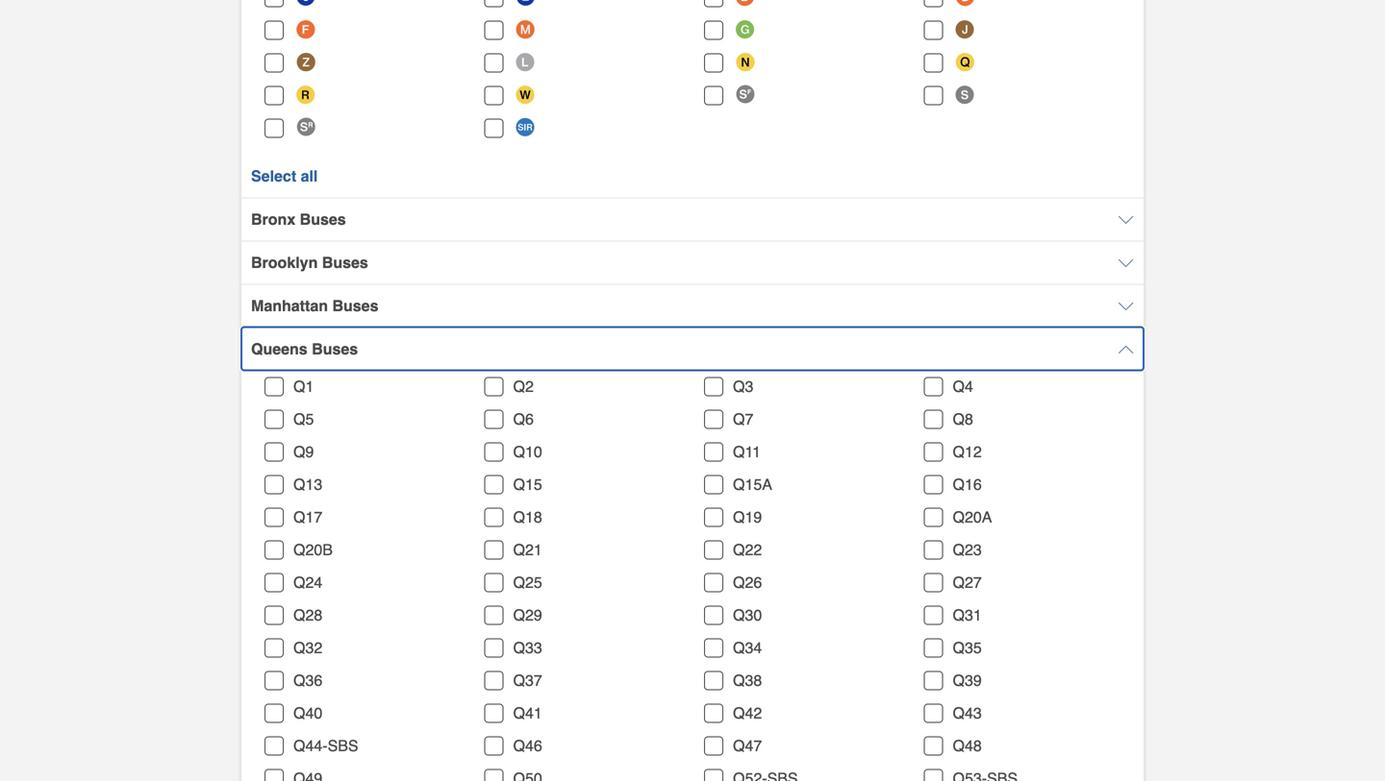 Task type: vqa. For each thing, say whether or not it's contained in the screenshot.
line z ELEMENT
no



Task type: locate. For each thing, give the bounding box(es) containing it.
buses down manhattan buses
[[312, 340, 358, 358]]

buses for manhattan buses
[[332, 297, 378, 315]]

2 chevron down image from the top
[[1119, 298, 1134, 314]]

all
[[301, 167, 318, 185]]

1 chevron down image from the top
[[1119, 255, 1134, 271]]

buses inside queens buses button
[[312, 340, 358, 358]]

select
[[251, 167, 296, 185]]

chevron down image inside brooklyn buses button
[[1119, 255, 1134, 271]]

0 vertical spatial chevron down image
[[1119, 255, 1134, 271]]

buses down "brooklyn buses"
[[332, 297, 378, 315]]

q35
[[953, 639, 982, 657]]

q19
[[733, 509, 762, 526]]

chevron down image up 'chevron up' image
[[1119, 298, 1134, 314]]

buses up "brooklyn buses"
[[300, 210, 346, 228]]

brooklyn buses
[[251, 254, 368, 272]]

select all
[[251, 167, 318, 185]]

q25
[[513, 574, 542, 592]]

q11
[[733, 443, 761, 461]]

buses inside the 'manhattan buses' button
[[332, 297, 378, 315]]

queens buses button
[[241, 327, 1144, 371]]

chevron down image inside the 'manhattan buses' button
[[1119, 298, 1134, 314]]

buses up manhattan buses
[[322, 254, 368, 272]]

1 vertical spatial chevron down image
[[1119, 298, 1134, 314]]

q43
[[953, 705, 982, 723]]

q46
[[513, 738, 542, 755]]

chevron down image down chevron down icon
[[1119, 255, 1134, 271]]

q10
[[513, 443, 542, 461]]

q48
[[953, 738, 982, 755]]

q8
[[953, 411, 973, 428]]

q33
[[513, 639, 542, 657]]

q40
[[293, 705, 322, 723]]

q44-sbs
[[293, 738, 358, 755]]

q31
[[953, 607, 982, 625]]

q26
[[733, 574, 762, 592]]

manhattan buses button
[[241, 284, 1144, 327]]

q7
[[733, 411, 753, 428]]

buses
[[300, 210, 346, 228], [322, 254, 368, 272], [332, 297, 378, 315], [312, 340, 358, 358]]

q5
[[293, 411, 314, 428]]

q15
[[513, 476, 542, 494]]

q38
[[733, 672, 762, 690]]

q2
[[513, 378, 534, 396]]

q13
[[293, 476, 322, 494]]

bronx buses
[[251, 210, 346, 228]]

buses inside bronx buses 'button'
[[300, 210, 346, 228]]

buses inside brooklyn buses button
[[322, 254, 368, 272]]

chevron down image
[[1119, 255, 1134, 271], [1119, 298, 1134, 314]]

q17
[[293, 509, 322, 526]]

manhattan buses
[[251, 297, 378, 315]]

q20a
[[953, 509, 992, 526]]

queens
[[251, 340, 307, 358]]

q16
[[953, 476, 982, 494]]

q20b
[[293, 541, 333, 559]]



Task type: describe. For each thing, give the bounding box(es) containing it.
q34
[[733, 639, 762, 657]]

q29
[[513, 607, 542, 625]]

q4
[[953, 378, 973, 396]]

q24
[[293, 574, 322, 592]]

brooklyn
[[251, 254, 318, 272]]

q3
[[733, 378, 753, 396]]

q18
[[513, 509, 542, 526]]

q42
[[733, 705, 762, 723]]

q6
[[513, 411, 534, 428]]

q36
[[293, 672, 322, 690]]

chevron down image for brooklyn buses
[[1119, 255, 1134, 271]]

queens buses
[[251, 340, 358, 358]]

manhattan
[[251, 297, 328, 315]]

q44-
[[293, 738, 328, 755]]

q9
[[293, 443, 314, 461]]

q23
[[953, 541, 982, 559]]

q28
[[293, 607, 322, 625]]

q27
[[953, 574, 982, 592]]

brooklyn buses button
[[241, 241, 1144, 284]]

q37
[[513, 672, 542, 690]]

q30
[[733, 607, 762, 625]]

q39
[[953, 672, 982, 690]]

q12
[[953, 443, 982, 461]]

buses for queens buses
[[312, 340, 358, 358]]

chevron up image
[[1119, 342, 1134, 357]]

q22
[[733, 541, 762, 559]]

chevron down image for manhattan buses
[[1119, 298, 1134, 314]]

bronx buses button
[[241, 197, 1144, 241]]

q41
[[513, 705, 542, 723]]

bronx
[[251, 210, 296, 228]]

q47
[[733, 738, 762, 755]]

buses for bronx buses
[[300, 210, 346, 228]]

q1
[[293, 378, 314, 396]]

q15a
[[733, 476, 772, 494]]

q32
[[293, 639, 322, 657]]

chevron down image
[[1119, 212, 1134, 227]]

sbs
[[328, 738, 358, 755]]

buses for brooklyn buses
[[322, 254, 368, 272]]

q21
[[513, 541, 542, 559]]



